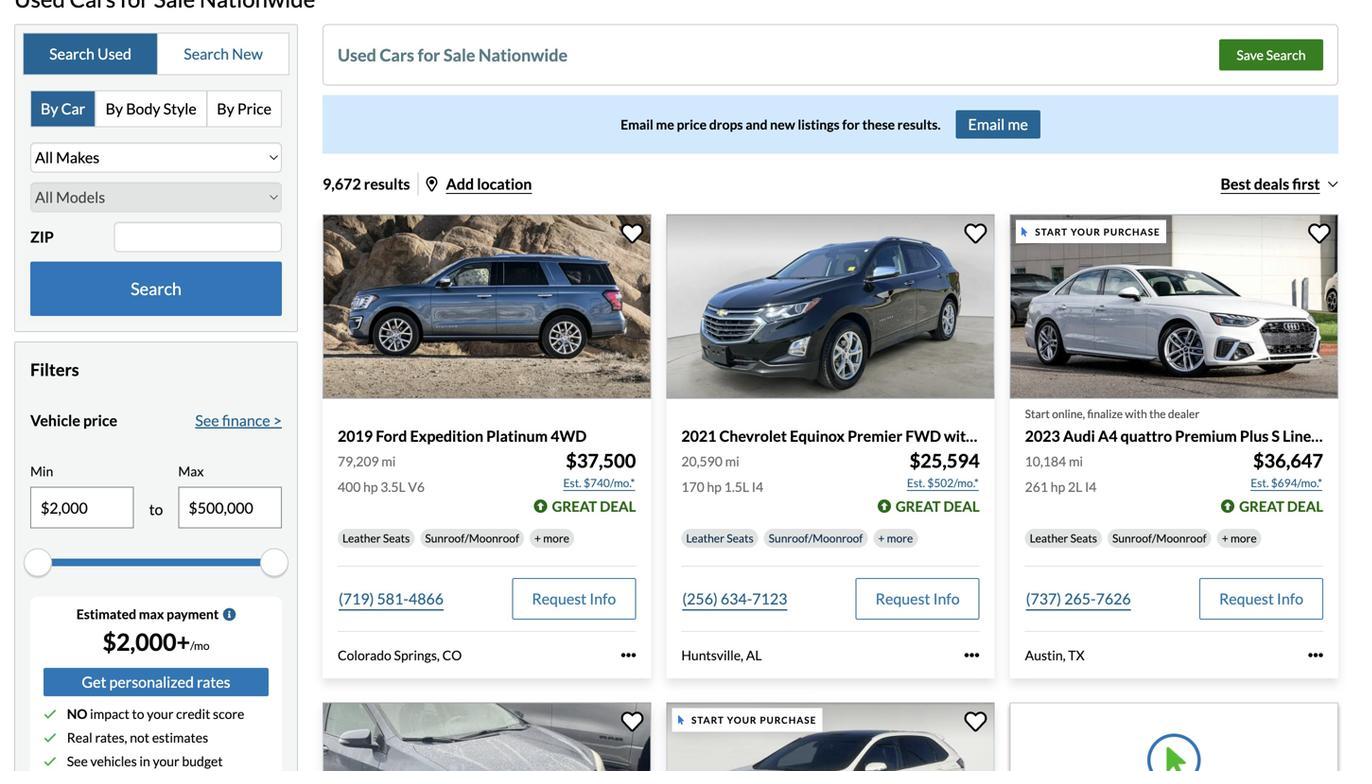 Task type: describe. For each thing, give the bounding box(es) containing it.
finance
[[222, 411, 270, 429]]

est. $740/mo.* button
[[563, 473, 636, 492]]

rates,
[[95, 730, 127, 746]]

premium
[[1175, 427, 1237, 445]]

white platinum 2019 ford expedition platinum 4wd suv / crossover four-wheel drive automatic image
[[323, 214, 651, 399]]

9,672
[[323, 174, 361, 193]]

3 ellipsis h image from the left
[[1309, 648, 1324, 663]]

save search button
[[1219, 39, 1324, 70]]

hp for $25,594
[[707, 479, 722, 495]]

colorado
[[338, 647, 392, 663]]

by body style tab
[[96, 91, 207, 126]]

request info button for $25,594
[[856, 578, 980, 620]]

add location button
[[426, 174, 532, 193]]

info circle image
[[223, 608, 236, 621]]

1 check image from the top
[[44, 708, 57, 721]]

(719)
[[339, 589, 374, 608]]

est. $502/mo.* button
[[906, 473, 980, 492]]

est. for $36,647
[[1251, 476, 1269, 490]]

search new
[[184, 44, 263, 63]]

the
[[1150, 407, 1166, 421]]

new
[[770, 116, 795, 132]]

chevrolet
[[720, 427, 787, 445]]

hp for $37,500
[[363, 479, 378, 495]]

results
[[364, 174, 410, 193]]

0 horizontal spatial with
[[944, 427, 975, 445]]

start inside "start online, finalize with the dealer 2023 audi a4 quattro premium plus s line 45 tfsi"
[[1025, 407, 1050, 421]]

mouse pointer image for white 2023 audi a4 quattro premium plus s line 45 tfsi awd sedan all-wheel drive 7-speed automatic image at the right of the page
[[1022, 227, 1028, 236]]

$502/mo.*
[[928, 476, 979, 490]]

plus
[[1240, 427, 1269, 445]]

slate metallic 2015 toyota corolla s plus sedan front-wheel drive automatic image
[[323, 702, 651, 771]]

(719) 581-4866
[[339, 589, 444, 608]]

save
[[1237, 47, 1264, 63]]

mosaic black metallic 2021 chevrolet equinox premier fwd with 1lz suv / crossover front-wheel drive 6-speed automatic image
[[666, 214, 995, 399]]

i4 for $36,647
[[1085, 479, 1097, 495]]

hp for $36,647
[[1051, 479, 1066, 495]]

request info for $25,594
[[876, 589, 960, 608]]

start online, finalize with the dealer 2023 audi a4 quattro premium plus s line 45 tfsi
[[1025, 407, 1362, 445]]

start your purchase for white 2023 audi a4 quattro premium plus s line 45 tfsi awd sedan all-wheel drive 7-speed automatic image at the right of the page
[[1035, 226, 1161, 237]]

Min text field
[[31, 488, 133, 528]]

purchase for white 2020 ford edge st awd suv / crossover all-wheel drive automatic image
[[760, 714, 817, 726]]

tx
[[1068, 647, 1085, 663]]

mi for $37,500
[[382, 453, 396, 469]]

mi for $36,647
[[1069, 453, 1083, 469]]

(256) 634-7123 button
[[682, 578, 789, 620]]

min
[[30, 463, 53, 479]]

online,
[[1052, 407, 1085, 421]]

rates
[[197, 673, 231, 691]]

2l
[[1068, 479, 1083, 495]]

0 vertical spatial for
[[418, 44, 440, 65]]

white 2020 ford edge st awd suv / crossover all-wheel drive automatic image
[[666, 702, 995, 771]]

$25,594 est. $502/mo.*
[[907, 449, 980, 490]]

2023
[[1025, 427, 1060, 445]]

impact
[[90, 706, 129, 722]]

no impact to your credit score
[[67, 706, 244, 722]]

get personalized rates button
[[44, 668, 269, 696]]

9,672 results
[[323, 174, 410, 193]]

$36,647 est. $694/mo.*
[[1251, 449, 1324, 490]]

see finance >
[[195, 411, 282, 429]]

3 seats from the left
[[1071, 531, 1098, 545]]

$740/mo.*
[[584, 476, 635, 490]]

al
[[746, 647, 762, 663]]

s
[[1272, 427, 1280, 445]]

search new tab
[[158, 33, 289, 74]]

1lz
[[978, 427, 1004, 445]]

budget
[[182, 753, 223, 769]]

20,590
[[682, 453, 723, 469]]

great for $37,500
[[552, 498, 597, 515]]

springs,
[[394, 647, 440, 663]]

$694/mo.*
[[1271, 476, 1323, 490]]

est. $694/mo.* button
[[1250, 473, 1324, 492]]

Max text field
[[179, 488, 281, 528]]

3.5l
[[381, 479, 406, 495]]

more for $25,594
[[887, 531, 913, 545]]

start for white 2020 ford edge st awd suv / crossover all-wheel drive automatic image
[[692, 714, 724, 726]]

sale
[[444, 44, 475, 65]]

2021 chevrolet equinox premier fwd with 1lz
[[682, 427, 1004, 445]]

est. for $37,500
[[563, 476, 582, 490]]

huntsville, al
[[682, 647, 762, 663]]

and
[[746, 116, 768, 132]]

>
[[273, 411, 282, 429]]

mi for $25,594
[[725, 453, 740, 469]]

+ more for $37,500
[[535, 531, 570, 545]]

est. for $25,594
[[907, 476, 925, 490]]

check image for real rates, not estimates
[[44, 731, 57, 745]]

me for email me price drops and new listings for these results.
[[656, 116, 674, 132]]

leather seats for $37,500
[[343, 531, 410, 545]]

huntsville,
[[682, 647, 744, 663]]

2019
[[338, 427, 373, 445]]

new
[[232, 44, 263, 63]]

45
[[1315, 427, 1332, 445]]

79,209
[[338, 453, 379, 469]]

request info for $37,500
[[532, 589, 616, 608]]

0 horizontal spatial price
[[83, 411, 117, 429]]

search for search
[[131, 278, 182, 299]]

leather seats for $25,594
[[686, 531, 754, 545]]

1.5l
[[724, 479, 749, 495]]

line
[[1283, 427, 1312, 445]]

colorado springs, co
[[338, 647, 462, 663]]

body
[[126, 99, 160, 118]]

tab list containing search used
[[23, 32, 290, 75]]

great for $25,594
[[896, 498, 941, 515]]

(256)
[[682, 589, 718, 608]]

search for search used
[[49, 44, 95, 63]]

personalized
[[109, 673, 194, 691]]

(256) 634-7123
[[682, 589, 788, 608]]

i4 for $25,594
[[752, 479, 764, 495]]

3 leather from the left
[[1030, 531, 1068, 545]]

265-
[[1065, 589, 1096, 608]]

$37,500
[[566, 449, 636, 472]]

see for see finance >
[[195, 411, 219, 429]]

seats for $25,594
[[727, 531, 754, 545]]

v6
[[408, 479, 425, 495]]

max
[[178, 463, 204, 479]]

results.
[[898, 116, 941, 132]]

real rates, not estimates
[[67, 730, 208, 746]]

/mo
[[190, 639, 210, 653]]

white 2023 audi a4 quattro premium plus s line 45 tfsi awd sedan all-wheel drive 7-speed automatic image
[[1010, 214, 1339, 399]]

(737)
[[1026, 589, 1062, 608]]

deal for $36,647
[[1288, 498, 1324, 515]]

tab list containing by car
[[30, 90, 282, 127]]

0 horizontal spatial to
[[132, 706, 144, 722]]



Task type: vqa. For each thing, say whether or not it's contained in the screenshot.
the middle more
yes



Task type: locate. For each thing, give the bounding box(es) containing it.
1 request from the left
[[532, 589, 587, 608]]

great down est. $694/mo.* button
[[1240, 498, 1285, 515]]

1 great deal from the left
[[552, 498, 636, 515]]

1 horizontal spatial leather seats
[[686, 531, 754, 545]]

1 horizontal spatial request info
[[876, 589, 960, 608]]

0 horizontal spatial see
[[67, 753, 88, 769]]

1 horizontal spatial price
[[677, 116, 707, 132]]

2 used from the left
[[97, 44, 131, 63]]

est. inside $36,647 est. $694/mo.*
[[1251, 476, 1269, 490]]

search up car
[[49, 44, 95, 63]]

mi up 1.5l
[[725, 453, 740, 469]]

2 est. from the left
[[907, 476, 925, 490]]

to left max text field
[[149, 500, 163, 519]]

finalize
[[1088, 407, 1123, 421]]

1 deal from the left
[[600, 498, 636, 515]]

request info button for $37,500
[[512, 578, 636, 620]]

2 by from the left
[[106, 99, 123, 118]]

by car tab
[[31, 91, 96, 126]]

+ more down est. $502/mo.* button on the bottom of the page
[[878, 531, 913, 545]]

0 horizontal spatial me
[[656, 116, 674, 132]]

see left finance
[[195, 411, 219, 429]]

fwd
[[906, 427, 941, 445]]

add location
[[446, 174, 532, 193]]

1 horizontal spatial i4
[[1085, 479, 1097, 495]]

leather seats down 2l
[[1030, 531, 1098, 545]]

0 vertical spatial with
[[1125, 407, 1148, 421]]

sunroof/moonroof
[[425, 531, 519, 545], [769, 531, 863, 545], [1113, 531, 1207, 545]]

deal for $37,500
[[600, 498, 636, 515]]

2 more from the left
[[887, 531, 913, 545]]

1 horizontal spatial est.
[[907, 476, 925, 490]]

2019 ford expedition platinum 4wd
[[338, 427, 587, 445]]

3 great deal from the left
[[1240, 498, 1324, 515]]

for left these
[[842, 116, 860, 132]]

est. down the $37,500
[[563, 476, 582, 490]]

0 horizontal spatial great deal
[[552, 498, 636, 515]]

1 by from the left
[[41, 99, 58, 118]]

3 est. from the left
[[1251, 476, 1269, 490]]

score
[[213, 706, 244, 722]]

ford
[[376, 427, 407, 445]]

3 + from the left
[[1222, 531, 1229, 545]]

seats down 3.5l
[[383, 531, 410, 545]]

1 i4 from the left
[[752, 479, 764, 495]]

mouse pointer image inside start your purchase link
[[678, 715, 684, 725]]

3 sunroof/moonroof from the left
[[1113, 531, 1207, 545]]

(737) 265-7626
[[1026, 589, 1131, 608]]

deal down $740/mo.*
[[600, 498, 636, 515]]

email left drops
[[621, 116, 654, 132]]

2 great from the left
[[896, 498, 941, 515]]

0 horizontal spatial leather
[[343, 531, 381, 545]]

request for $25,594
[[876, 589, 931, 608]]

mi inside 10,184 mi 261 hp 2l i4
[[1069, 453, 1083, 469]]

3 request from the left
[[1220, 589, 1274, 608]]

2 horizontal spatial + more
[[1222, 531, 1257, 545]]

+ more down est. $694/mo.* button
[[1222, 531, 1257, 545]]

equinox
[[790, 427, 845, 445]]

zip
[[30, 227, 54, 246]]

1 horizontal spatial with
[[1125, 407, 1148, 421]]

audi
[[1063, 427, 1095, 445]]

mi inside 20,590 mi 170 hp 1.5l i4
[[725, 453, 740, 469]]

1 vertical spatial see
[[67, 753, 88, 769]]

0 horizontal spatial info
[[590, 589, 616, 608]]

2 mi from the left
[[725, 453, 740, 469]]

search used tab
[[24, 33, 158, 74]]

2 request info button from the left
[[856, 578, 980, 620]]

for left "sale"
[[418, 44, 440, 65]]

1 request info button from the left
[[512, 578, 636, 620]]

estimated max payment
[[76, 606, 219, 622]]

10,184
[[1025, 453, 1067, 469]]

price
[[237, 99, 272, 118]]

1 great from the left
[[552, 498, 597, 515]]

sunroof/moonroof for $37,500
[[425, 531, 519, 545]]

est. down '$25,594'
[[907, 476, 925, 490]]

1 horizontal spatial info
[[933, 589, 960, 608]]

0 horizontal spatial for
[[418, 44, 440, 65]]

$36,647
[[1254, 449, 1324, 472]]

2 ellipsis h image from the left
[[965, 648, 980, 663]]

to up real rates, not estimates
[[132, 706, 144, 722]]

0 vertical spatial price
[[677, 116, 707, 132]]

used cars for sale nationwide
[[338, 44, 568, 65]]

3 + more from the left
[[1222, 531, 1257, 545]]

drops
[[709, 116, 743, 132]]

2 + more from the left
[[878, 531, 913, 545]]

1 horizontal spatial email
[[968, 115, 1005, 133]]

2 horizontal spatial request info
[[1220, 589, 1304, 608]]

price
[[677, 116, 707, 132], [83, 411, 117, 429]]

hp right 170
[[707, 479, 722, 495]]

ellipsis h image for $37,500
[[621, 648, 636, 663]]

i4 inside 10,184 mi 261 hp 2l i4
[[1085, 479, 1097, 495]]

leather seats down 1.5l
[[686, 531, 754, 545]]

by left car
[[41, 99, 58, 118]]

deal down the $502/mo.*
[[944, 498, 980, 515]]

0 horizontal spatial seats
[[383, 531, 410, 545]]

purchase
[[1104, 226, 1161, 237], [760, 714, 817, 726]]

2021
[[682, 427, 717, 445]]

start for white 2023 audi a4 quattro premium plus s line 45 tfsi awd sedan all-wheel drive 7-speed automatic image at the right of the page
[[1035, 226, 1068, 237]]

great
[[552, 498, 597, 515], [896, 498, 941, 515], [1240, 498, 1285, 515]]

0 horizontal spatial hp
[[363, 479, 378, 495]]

me for email me
[[1008, 115, 1028, 133]]

2 leather from the left
[[686, 531, 725, 545]]

used
[[338, 44, 376, 65], [97, 44, 131, 63]]

expedition
[[410, 427, 484, 445]]

2 horizontal spatial leather
[[1030, 531, 1068, 545]]

leather down 400 at the left of page
[[343, 531, 381, 545]]

0 vertical spatial check image
[[44, 708, 57, 721]]

2 great deal from the left
[[896, 498, 980, 515]]

email inside 'button'
[[968, 115, 1005, 133]]

platinum
[[486, 427, 548, 445]]

1 horizontal spatial great
[[896, 498, 941, 515]]

great deal down est. $694/mo.* button
[[1240, 498, 1324, 515]]

3 request info from the left
[[1220, 589, 1304, 608]]

0 horizontal spatial request info
[[532, 589, 616, 608]]

7626
[[1096, 589, 1131, 608]]

sunroof/moonroof up 7123
[[769, 531, 863, 545]]

vehicle
[[30, 411, 80, 429]]

get
[[82, 673, 106, 691]]

location
[[477, 174, 532, 193]]

1 horizontal spatial used
[[338, 44, 376, 65]]

0 horizontal spatial i4
[[752, 479, 764, 495]]

by for by car
[[41, 99, 58, 118]]

mi down the audi
[[1069, 453, 1083, 469]]

2 + from the left
[[878, 531, 885, 545]]

great deal for $25,594
[[896, 498, 980, 515]]

email right the 'results.'
[[968, 115, 1005, 133]]

start your purchase inside start your purchase link
[[692, 714, 817, 726]]

2 leather seats from the left
[[686, 531, 754, 545]]

2 i4 from the left
[[1085, 479, 1097, 495]]

1 horizontal spatial start your purchase
[[1035, 226, 1161, 237]]

0 horizontal spatial start your purchase
[[692, 714, 817, 726]]

2 horizontal spatial great
[[1240, 498, 1285, 515]]

0 horizontal spatial +
[[535, 531, 541, 545]]

0 horizontal spatial sunroof/moonroof
[[425, 531, 519, 545]]

2 deal from the left
[[944, 498, 980, 515]]

0 vertical spatial start your purchase
[[1035, 226, 1161, 237]]

add
[[446, 174, 474, 193]]

10,184 mi 261 hp 2l i4
[[1025, 453, 1097, 495]]

1 horizontal spatial see
[[195, 411, 219, 429]]

2 vertical spatial check image
[[44, 755, 57, 768]]

seats down 2l
[[1071, 531, 1098, 545]]

3 deal from the left
[[1288, 498, 1324, 515]]

20,590 mi 170 hp 1.5l i4
[[682, 453, 764, 495]]

dealer
[[1168, 407, 1200, 421]]

0 horizontal spatial great
[[552, 498, 597, 515]]

0 horizontal spatial used
[[97, 44, 131, 63]]

1 mi from the left
[[382, 453, 396, 469]]

1 vertical spatial with
[[944, 427, 975, 445]]

0 vertical spatial to
[[149, 500, 163, 519]]

search for search new
[[184, 44, 229, 63]]

+
[[535, 531, 541, 545], [878, 531, 885, 545], [1222, 531, 1229, 545]]

quattro
[[1121, 427, 1172, 445]]

listings
[[798, 116, 840, 132]]

more down est. $740/mo.* button
[[543, 531, 570, 545]]

2 horizontal spatial seats
[[1071, 531, 1098, 545]]

mi down ford
[[382, 453, 396, 469]]

1 vertical spatial start
[[1025, 407, 1050, 421]]

mi
[[382, 453, 396, 469], [725, 453, 740, 469], [1069, 453, 1083, 469]]

by left price
[[217, 99, 234, 118]]

ZIP telephone field
[[114, 222, 282, 252]]

get personalized rates
[[82, 673, 231, 691]]

2 horizontal spatial request
[[1220, 589, 1274, 608]]

2 info from the left
[[933, 589, 960, 608]]

$37,500 est. $740/mo.*
[[563, 449, 636, 490]]

+ for $37,500
[[535, 531, 541, 545]]

email me
[[968, 115, 1028, 133]]

3 hp from the left
[[1051, 479, 1066, 495]]

1 horizontal spatial by
[[106, 99, 123, 118]]

1 vertical spatial for
[[842, 116, 860, 132]]

0 vertical spatial purchase
[[1104, 226, 1161, 237]]

2 horizontal spatial mi
[[1069, 453, 1083, 469]]

0 horizontal spatial deal
[[600, 498, 636, 515]]

more down est. $694/mo.* button
[[1231, 531, 1257, 545]]

i4 right 1.5l
[[752, 479, 764, 495]]

seats for $37,500
[[383, 531, 410, 545]]

0 horizontal spatial by
[[41, 99, 58, 118]]

1 vertical spatial to
[[132, 706, 144, 722]]

3 check image from the top
[[44, 755, 57, 768]]

est.
[[563, 476, 582, 490], [907, 476, 925, 490], [1251, 476, 1269, 490]]

2 check image from the top
[[44, 731, 57, 745]]

for
[[418, 44, 440, 65], [842, 116, 860, 132]]

1 est. from the left
[[563, 476, 582, 490]]

3 leather seats from the left
[[1030, 531, 1098, 545]]

1 vertical spatial purchase
[[760, 714, 817, 726]]

0 vertical spatial mouse pointer image
[[1022, 227, 1028, 236]]

0 horizontal spatial ellipsis h image
[[621, 648, 636, 663]]

4wd
[[551, 427, 587, 445]]

1 more from the left
[[543, 531, 570, 545]]

1 horizontal spatial + more
[[878, 531, 913, 545]]

0 vertical spatial tab list
[[23, 32, 290, 75]]

0 horizontal spatial request info button
[[512, 578, 636, 620]]

1 horizontal spatial purchase
[[1104, 226, 1161, 237]]

purchase for white 2023 audi a4 quattro premium plus s line 45 tfsi awd sedan all-wheel drive 7-speed automatic image at the right of the page
[[1104, 226, 1161, 237]]

sunroof/moonroof up 4866
[[425, 531, 519, 545]]

see
[[195, 411, 219, 429], [67, 753, 88, 769]]

1 horizontal spatial ellipsis h image
[[965, 648, 980, 663]]

email for email me
[[968, 115, 1005, 133]]

1 horizontal spatial sunroof/moonroof
[[769, 531, 863, 545]]

1 + from the left
[[535, 531, 541, 545]]

great deal for $37,500
[[552, 498, 636, 515]]

search down zip phone field
[[131, 278, 182, 299]]

2 seats from the left
[[727, 531, 754, 545]]

deal for $25,594
[[944, 498, 980, 515]]

more down est. $502/mo.* button on the bottom of the page
[[887, 531, 913, 545]]

in
[[139, 753, 150, 769]]

400
[[338, 479, 361, 495]]

1 horizontal spatial seats
[[727, 531, 754, 545]]

1 used from the left
[[338, 44, 376, 65]]

these
[[863, 116, 895, 132]]

hp inside 20,590 mi 170 hp 1.5l i4
[[707, 479, 722, 495]]

search
[[49, 44, 95, 63], [184, 44, 229, 63], [1267, 47, 1306, 63], [131, 278, 182, 299]]

style
[[163, 99, 197, 118]]

1 vertical spatial mouse pointer image
[[678, 715, 684, 725]]

2 horizontal spatial +
[[1222, 531, 1229, 545]]

2 horizontal spatial info
[[1277, 589, 1304, 608]]

email me price drops and new listings for these results.
[[621, 116, 941, 132]]

check image
[[44, 708, 57, 721], [44, 731, 57, 745], [44, 755, 57, 768]]

start your purchase
[[1035, 226, 1161, 237], [692, 714, 817, 726]]

1 horizontal spatial +
[[878, 531, 885, 545]]

+ more for $25,594
[[878, 531, 913, 545]]

request for $37,500
[[532, 589, 587, 608]]

great down est. $502/mo.* button on the bottom of the page
[[896, 498, 941, 515]]

check image for see vehicles in your budget
[[44, 755, 57, 768]]

by for by price
[[217, 99, 234, 118]]

price left drops
[[677, 116, 707, 132]]

hp left 2l
[[1051, 479, 1066, 495]]

sunroof/moonroof for $25,594
[[769, 531, 863, 545]]

3 great from the left
[[1240, 498, 1285, 515]]

$2,000+
[[103, 628, 190, 656]]

1 leather from the left
[[343, 531, 381, 545]]

2 horizontal spatial great deal
[[1240, 498, 1324, 515]]

leather for $37,500
[[343, 531, 381, 545]]

1 horizontal spatial deal
[[944, 498, 980, 515]]

1 horizontal spatial hp
[[707, 479, 722, 495]]

0 horizontal spatial more
[[543, 531, 570, 545]]

1 vertical spatial price
[[83, 411, 117, 429]]

1 info from the left
[[590, 589, 616, 608]]

request
[[532, 589, 587, 608], [876, 589, 931, 608], [1220, 589, 1274, 608]]

1 hp from the left
[[363, 479, 378, 495]]

1 seats from the left
[[383, 531, 410, 545]]

great deal for $36,647
[[1240, 498, 1324, 515]]

search inside tab
[[184, 44, 229, 63]]

2 hp from the left
[[707, 479, 722, 495]]

search inside "button"
[[131, 278, 182, 299]]

2 request from the left
[[876, 589, 931, 608]]

ellipsis h image for $25,594
[[965, 648, 980, 663]]

1 horizontal spatial great deal
[[896, 498, 980, 515]]

1 horizontal spatial me
[[1008, 115, 1028, 133]]

mouse pointer image
[[1022, 227, 1028, 236], [678, 715, 684, 725]]

see for see vehicles in your budget
[[67, 753, 88, 769]]

1 leather seats from the left
[[343, 531, 410, 545]]

great down est. $740/mo.* button
[[552, 498, 597, 515]]

leather down 170
[[686, 531, 725, 545]]

i4 inside 20,590 mi 170 hp 1.5l i4
[[752, 479, 764, 495]]

info for $37,500
[[590, 589, 616, 608]]

3 more from the left
[[1231, 531, 1257, 545]]

see finance > link
[[195, 409, 282, 432]]

1 horizontal spatial more
[[887, 531, 913, 545]]

2 horizontal spatial leather seats
[[1030, 531, 1098, 545]]

1 horizontal spatial for
[[842, 116, 860, 132]]

search inside button
[[1267, 47, 1306, 63]]

filters
[[30, 359, 79, 380]]

est. inside '$25,594 est. $502/mo.*'
[[907, 476, 925, 490]]

used left cars
[[338, 44, 376, 65]]

by left body
[[106, 99, 123, 118]]

+ for $25,594
[[878, 531, 885, 545]]

3 request info button from the left
[[1200, 578, 1324, 620]]

1 horizontal spatial leather
[[686, 531, 725, 545]]

by price tab
[[207, 91, 281, 126]]

with left the
[[1125, 407, 1148, 421]]

search button
[[30, 261, 282, 316]]

2 horizontal spatial est.
[[1251, 476, 1269, 490]]

1 horizontal spatial to
[[149, 500, 163, 519]]

2 horizontal spatial deal
[[1288, 498, 1324, 515]]

great deal down est. $740/mo.* button
[[552, 498, 636, 515]]

1 horizontal spatial request info button
[[856, 578, 980, 620]]

2 horizontal spatial request info button
[[1200, 578, 1324, 620]]

3 info from the left
[[1277, 589, 1304, 608]]

170
[[682, 479, 705, 495]]

2 sunroof/moonroof from the left
[[769, 531, 863, 545]]

co
[[442, 647, 462, 663]]

0 horizontal spatial request
[[532, 589, 587, 608]]

1 ellipsis h image from the left
[[621, 648, 636, 663]]

used inside tab
[[97, 44, 131, 63]]

price right vehicle
[[83, 411, 117, 429]]

0 vertical spatial see
[[195, 411, 219, 429]]

hp inside 10,184 mi 261 hp 2l i4
[[1051, 479, 1066, 495]]

nationwide
[[479, 44, 568, 65]]

more for $37,500
[[543, 531, 570, 545]]

0 horizontal spatial + more
[[535, 531, 570, 545]]

1 horizontal spatial mouse pointer image
[[1022, 227, 1028, 236]]

see vehicles in your budget
[[67, 753, 223, 769]]

leather seats down 3.5l
[[343, 531, 410, 545]]

search inside tab
[[49, 44, 95, 63]]

start
[[1035, 226, 1068, 237], [1025, 407, 1050, 421], [692, 714, 724, 726]]

0 horizontal spatial purchase
[[760, 714, 817, 726]]

0 vertical spatial start
[[1035, 226, 1068, 237]]

1 request info from the left
[[532, 589, 616, 608]]

seats down 1.5l
[[727, 531, 754, 545]]

2 horizontal spatial sunroof/moonroof
[[1113, 531, 1207, 545]]

1 vertical spatial start your purchase
[[692, 714, 817, 726]]

1 + more from the left
[[535, 531, 570, 545]]

start your purchase for white 2020 ford edge st awd suv / crossover all-wheel drive automatic image
[[692, 714, 817, 726]]

great deal down est. $502/mo.* button on the bottom of the page
[[896, 498, 980, 515]]

leather for $25,594
[[686, 531, 725, 545]]

by body style
[[106, 99, 197, 118]]

by for by body style
[[106, 99, 123, 118]]

2 horizontal spatial ellipsis h image
[[1309, 648, 1324, 663]]

check image left vehicles
[[44, 755, 57, 768]]

hp right 400 at the left of page
[[363, 479, 378, 495]]

1 sunroof/moonroof from the left
[[425, 531, 519, 545]]

2 vertical spatial start
[[692, 714, 724, 726]]

4866
[[409, 589, 444, 608]]

austin,
[[1025, 647, 1066, 663]]

1 vertical spatial tab list
[[30, 90, 282, 127]]

est. down $36,647
[[1251, 476, 1269, 490]]

with
[[1125, 407, 1148, 421], [944, 427, 975, 445]]

me inside 'button'
[[1008, 115, 1028, 133]]

search right save
[[1267, 47, 1306, 63]]

leather down 261
[[1030, 531, 1068, 545]]

cars
[[380, 44, 414, 65]]

mi inside 79,209 mi 400 hp 3.5l v6
[[382, 453, 396, 469]]

used up body
[[97, 44, 131, 63]]

with inside "start online, finalize with the dealer 2023 audi a4 quattro premium plus s line 45 tfsi"
[[1125, 407, 1148, 421]]

tab list
[[23, 32, 290, 75], [30, 90, 282, 127]]

+ more down est. $740/mo.* button
[[535, 531, 570, 545]]

mouse pointer image for white 2020 ford edge st awd suv / crossover all-wheel drive automatic image
[[678, 715, 684, 725]]

email for email me price drops and new listings for these results.
[[621, 116, 654, 132]]

261
[[1025, 479, 1048, 495]]

info for $25,594
[[933, 589, 960, 608]]

estimated
[[76, 606, 136, 622]]

i4 right 2l
[[1085, 479, 1097, 495]]

email me button
[[956, 110, 1041, 138]]

3 by from the left
[[217, 99, 234, 118]]

deal down $694/mo.*
[[1288, 498, 1324, 515]]

(737) 265-7626 button
[[1025, 578, 1132, 620]]

est. inside '$37,500 est. $740/mo.*'
[[563, 476, 582, 490]]

map marker alt image
[[426, 176, 438, 191]]

2 horizontal spatial hp
[[1051, 479, 1066, 495]]

check image left "real"
[[44, 731, 57, 745]]

hp
[[363, 479, 378, 495], [707, 479, 722, 495], [1051, 479, 1066, 495]]

austin, tx
[[1025, 647, 1085, 663]]

see down "real"
[[67, 753, 88, 769]]

0 horizontal spatial email
[[621, 116, 654, 132]]

1 vertical spatial check image
[[44, 731, 57, 745]]

2 request info from the left
[[876, 589, 960, 608]]

by car
[[41, 99, 85, 118]]

0 horizontal spatial leather seats
[[343, 531, 410, 545]]

search left new
[[184, 44, 229, 63]]

3 mi from the left
[[1069, 453, 1083, 469]]

2 horizontal spatial by
[[217, 99, 234, 118]]

1 horizontal spatial request
[[876, 589, 931, 608]]

hp inside 79,209 mi 400 hp 3.5l v6
[[363, 479, 378, 495]]

0 horizontal spatial est.
[[563, 476, 582, 490]]

sunroof/moonroof up 7626 on the bottom right of the page
[[1113, 531, 1207, 545]]

me
[[1008, 115, 1028, 133], [656, 116, 674, 132]]

check image left no
[[44, 708, 57, 721]]

with up '$25,594'
[[944, 427, 975, 445]]

great for $36,647
[[1240, 498, 1285, 515]]

ellipsis h image
[[621, 648, 636, 663], [965, 648, 980, 663], [1309, 648, 1324, 663]]



